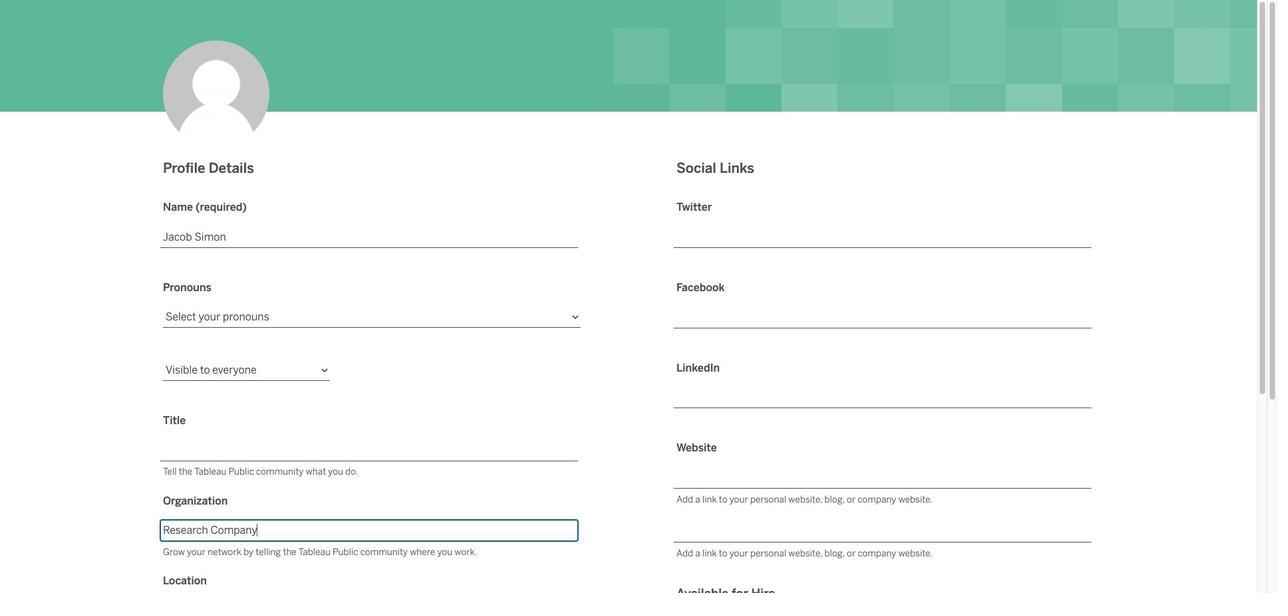 Task type: locate. For each thing, give the bounding box(es) containing it.
Organization field
[[160, 520, 578, 542]]

dialog
[[0, 0, 1268, 594]]

Title field
[[160, 440, 578, 462]]

Name (required) field
[[160, 226, 578, 248]]

go to search image
[[1204, 33, 1252, 49]]

avatar image
[[163, 41, 270, 147], [168, 129, 275, 236]]



Task type: describe. For each thing, give the bounding box(es) containing it.
Facebook field
[[674, 307, 1092, 329]]

Website field
[[674, 467, 1092, 489]]

website2 field
[[674, 521, 1092, 543]]

Twitter field
[[674, 226, 1092, 248]]

LinkedIn field
[[674, 387, 1092, 409]]



Task type: vqa. For each thing, say whether or not it's contained in the screenshot.
the Name (required) field
yes



